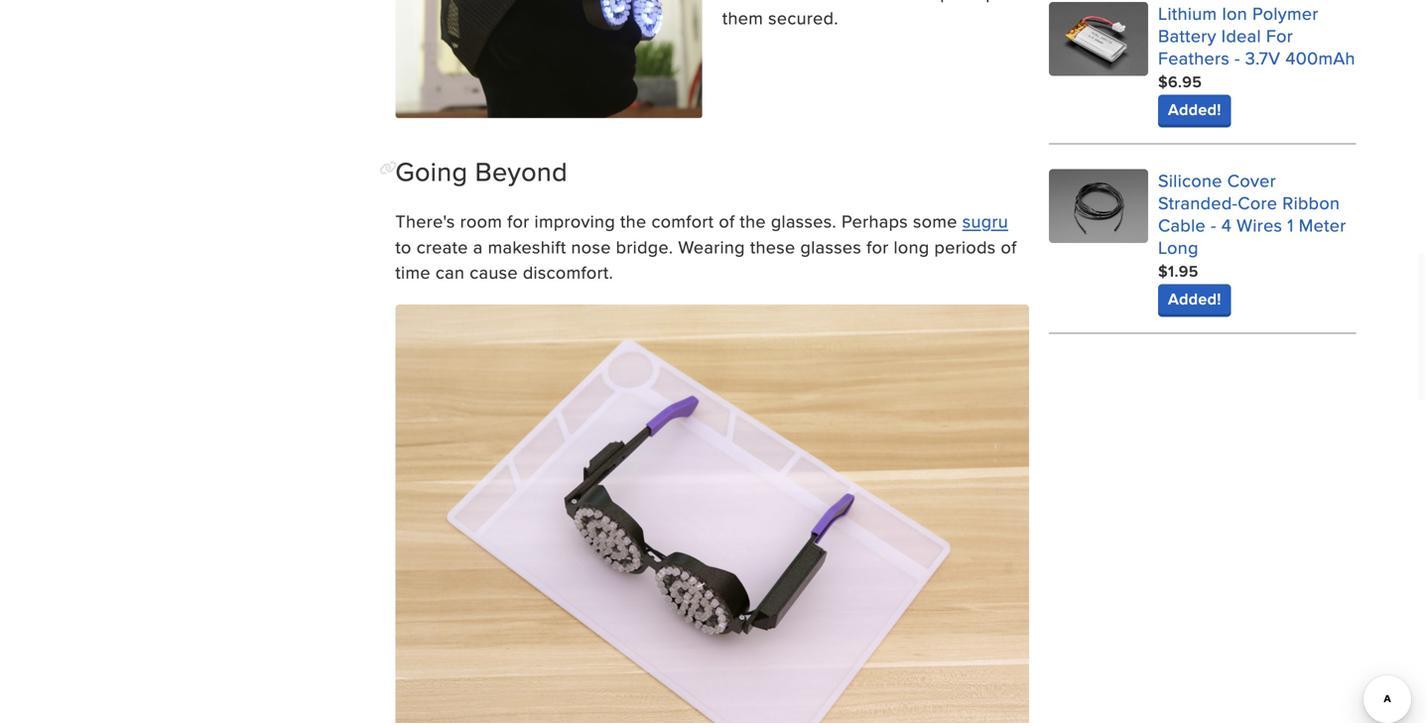Task type: locate. For each thing, give the bounding box(es) containing it.
link image
[[379, 161, 397, 175]]

added! down the $1.95
[[1168, 287, 1221, 310]]

lithium ion polymer battery ideal for feathers - 3.7v 400mah $6.95 added!
[[1158, 0, 1355, 121]]

1 added! link from the top
[[1158, 95, 1231, 124]]

lithium
[[1158, 0, 1217, 26]]

2 added! from the top
[[1168, 287, 1221, 310]]

cover
[[1227, 168, 1276, 193]]

added! link for long
[[1158, 284, 1231, 314]]

0 horizontal spatial the
[[620, 208, 646, 234]]

400mah
[[1285, 45, 1355, 70]]

led_pixels_final build wide.jpg image
[[395, 305, 1029, 723]]

there's room for improving the comfort of the glasses. perhaps some sugru to create a makeshift nose bridge. wearing these glasses for long periods of time can cause discomfort.
[[395, 208, 1017, 285]]

time
[[395, 259, 431, 285]]

$1.95
[[1158, 259, 1198, 283]]

added! link down $6.95
[[1158, 95, 1231, 124]]

added! link
[[1158, 95, 1231, 124], [1158, 284, 1231, 314]]

battery
[[1158, 23, 1216, 48]]

for up makeshift
[[507, 208, 529, 234]]

0 horizontal spatial -
[[1211, 212, 1216, 237]]

1 added! from the top
[[1168, 98, 1221, 121]]

to
[[395, 234, 412, 259]]

long
[[1158, 235, 1199, 260]]

long
[[894, 234, 929, 259]]

1 the from the left
[[620, 208, 646, 234]]

bridge.
[[616, 234, 673, 259]]

cause
[[470, 259, 518, 285]]

1 vertical spatial -
[[1211, 212, 1216, 237]]

cable
[[1158, 212, 1206, 237]]

for down perhaps
[[866, 234, 889, 259]]

added! link down the $1.95
[[1158, 284, 1231, 314]]

- left the 3.7v at the top
[[1235, 45, 1240, 70]]

for
[[507, 208, 529, 234], [866, 234, 889, 259]]

these
[[750, 234, 795, 259]]

3.7v
[[1245, 45, 1280, 70]]

- left 4
[[1211, 212, 1216, 237]]

-
[[1235, 45, 1240, 70], [1211, 212, 1216, 237]]

glasses
[[800, 234, 862, 259]]

1 vertical spatial added!
[[1168, 287, 1221, 310]]

silicone cover stranded-core ribbon cable - 4 wires 1 meter long link
[[1158, 168, 1346, 260]]

1 horizontal spatial of
[[1001, 234, 1017, 259]]

added! down $6.95
[[1168, 98, 1221, 121]]

0 vertical spatial added!
[[1168, 98, 1221, 121]]

2 added! link from the top
[[1158, 284, 1231, 314]]

1 horizontal spatial -
[[1235, 45, 1240, 70]]

added!
[[1168, 98, 1221, 121], [1168, 287, 1221, 310]]

of
[[719, 208, 735, 234], [1001, 234, 1017, 259]]

beyond
[[475, 152, 568, 191]]

the
[[620, 208, 646, 234], [740, 208, 766, 234]]

periods
[[934, 234, 996, 259]]

0 vertical spatial -
[[1235, 45, 1240, 70]]

feathers
[[1158, 45, 1230, 70]]

1 horizontal spatial the
[[740, 208, 766, 234]]

1 vertical spatial added! link
[[1158, 284, 1231, 314]]

added! inside silicone cover stranded-core ribbon cable - 4 wires 1 meter long $1.95 added!
[[1168, 287, 1221, 310]]

0 vertical spatial added! link
[[1158, 95, 1231, 124]]

of up wearing
[[719, 208, 735, 234]]

the up these
[[740, 208, 766, 234]]

4
[[1221, 212, 1232, 237]]

ideal
[[1221, 23, 1261, 48]]

lithium ion polymer battery ideal for feathers - 3.7v 400mah link
[[1158, 0, 1355, 70]]

room
[[460, 208, 502, 234]]

the up bridge.
[[620, 208, 646, 234]]

0 horizontal spatial for
[[507, 208, 529, 234]]

perhaps
[[841, 208, 908, 234]]

of down sugru
[[1001, 234, 1017, 259]]

slim lithium ion polymer battery 3.7v 400mah with jst 2-ph connector and short cable image
[[1049, 2, 1148, 76]]

there's
[[395, 208, 455, 234]]



Task type: vqa. For each thing, say whether or not it's contained in the screenshot.
left you
no



Task type: describe. For each thing, give the bounding box(es) containing it.
polymer
[[1252, 0, 1319, 26]]

some
[[913, 208, 957, 234]]

1 horizontal spatial for
[[866, 234, 889, 259]]

create
[[416, 234, 468, 259]]

nose
[[571, 234, 611, 259]]

silicone cover stranded-core ribbon cable - 4 wires 1 meter long $1.95 added!
[[1158, 168, 1346, 310]]

0 horizontal spatial of
[[719, 208, 735, 234]]

ribbon
[[1282, 190, 1340, 215]]

ion
[[1222, 0, 1247, 26]]

2 the from the left
[[740, 208, 766, 234]]

$6.95
[[1158, 70, 1202, 93]]

can
[[435, 259, 465, 285]]

added! inside lithium ion polymer battery ideal for feathers - 3.7v 400mah $6.95 added!
[[1168, 98, 1221, 121]]

core
[[1238, 190, 1277, 215]]

meter
[[1299, 212, 1346, 237]]

glasses.
[[771, 208, 837, 234]]

a
[[473, 234, 483, 259]]

- inside silicone cover stranded-core ribbon cable - 4 wires 1 meter long $1.95 added!
[[1211, 212, 1216, 237]]

wires
[[1237, 212, 1282, 237]]

sugru
[[962, 208, 1008, 234]]

comfort
[[651, 208, 714, 234]]

stranded-
[[1158, 190, 1238, 215]]

wearing
[[678, 234, 745, 259]]

for
[[1266, 23, 1293, 48]]

led_pixels_wear hats.jpg image
[[395, 0, 702, 119]]

sugru link
[[962, 208, 1008, 234]]

1
[[1287, 212, 1294, 237]]

silicone
[[1158, 168, 1222, 193]]

added! link for added!
[[1158, 95, 1231, 124]]

improving
[[534, 208, 615, 234]]

discomfort.
[[523, 259, 613, 285]]

makeshift
[[488, 234, 566, 259]]

- inside lithium ion polymer battery ideal for feathers - 3.7v 400mah $6.95 added!
[[1235, 45, 1240, 70]]

a coiled silicone cover stranded-core ribbon cable - 4 wires 1 meter long image
[[1049, 169, 1148, 243]]

going beyond
[[395, 152, 568, 191]]

going
[[395, 152, 468, 191]]



